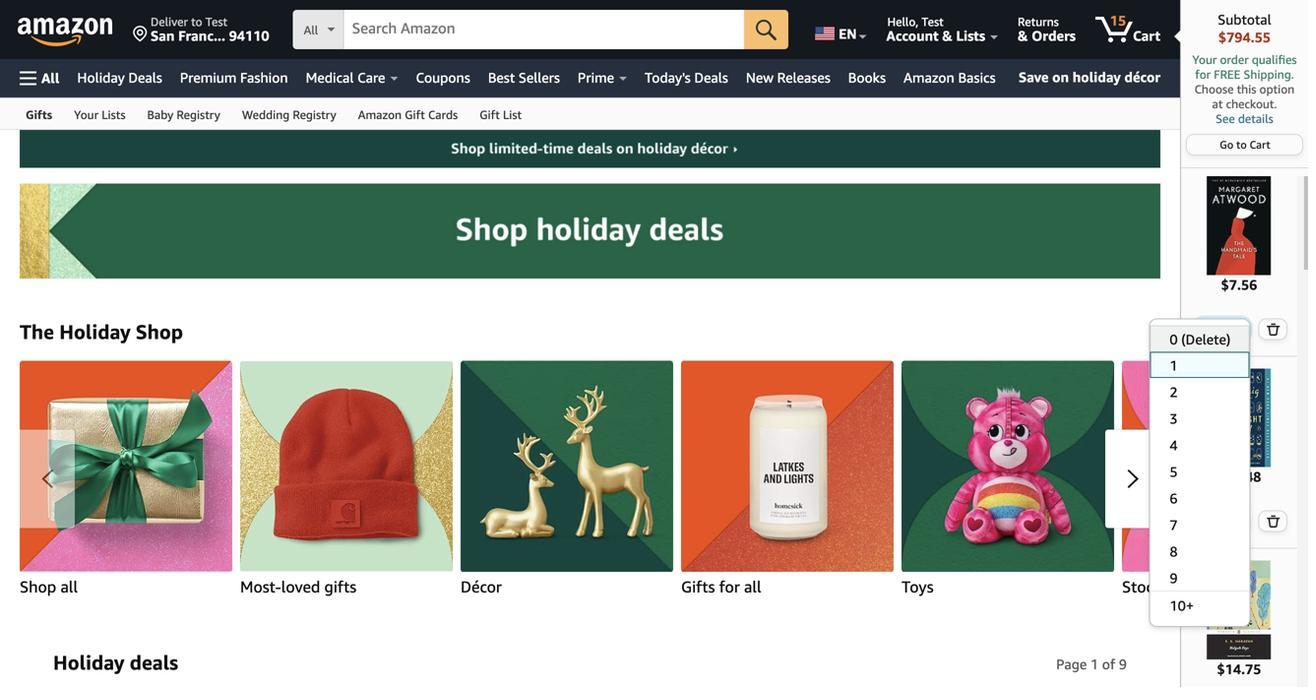 Task type: vqa. For each thing, say whether or not it's contained in the screenshot.
en link
yes



Task type: locate. For each thing, give the bounding box(es) containing it.
0 vertical spatial for
[[1196, 67, 1211, 81]]

books
[[849, 69, 886, 86]]

1 vertical spatial for
[[719, 578, 740, 596]]

1 deals from the left
[[128, 69, 162, 86]]

stocking stuffers
[[1123, 578, 1243, 596]]

amazon basics link
[[895, 64, 1005, 92]]

2 dropdown image from the top
[[1234, 518, 1244, 525]]

0 horizontal spatial all
[[61, 578, 78, 596]]

your for your lists
[[74, 108, 99, 122]]

dropdown image left delete icon
[[1234, 325, 1244, 333]]

1 vertical spatial shop
[[20, 578, 56, 596]]

holiday deals link
[[68, 64, 171, 92]]

2 deals from the left
[[695, 69, 729, 86]]

lists up basics
[[957, 28, 986, 44]]

stocking stuffers link
[[1123, 361, 1309, 598]]

4 The Handmaid&#39;s Tale submit
[[1164, 435, 1237, 456]]

registry for wedding registry
[[293, 108, 337, 122]]

all
[[61, 578, 78, 596], [744, 578, 762, 596]]

1 vertical spatial to
[[1237, 138, 1247, 151]]

this
[[1237, 82, 1257, 96]]

5 The Handmaid&#39;s Tale submit
[[1164, 462, 1237, 483]]

sellers
[[519, 69, 560, 86]]

gifts for gifts
[[26, 108, 52, 122]]

gift list link
[[469, 98, 533, 129]]

test right the hello,
[[922, 15, 944, 29]]

shipping.
[[1244, 67, 1295, 81]]

list box
[[1150, 325, 1250, 618]]

décor
[[461, 578, 502, 596]]

1 left of
[[1091, 657, 1099, 673]]

1 registry from the left
[[177, 108, 220, 122]]

amazon gift cards link
[[347, 98, 469, 129]]

medical care link
[[297, 64, 407, 92]]

all up medical
[[304, 23, 318, 37]]

1 vertical spatial all
[[41, 70, 59, 86]]

holiday deals
[[53, 651, 178, 675]]

1 horizontal spatial gift
[[480, 108, 500, 122]]

shop holiday deals image
[[20, 184, 1161, 279]]

registry down medical
[[293, 108, 337, 122]]

1 & from the left
[[943, 28, 953, 44]]

1 horizontal spatial for
[[1196, 67, 1211, 81]]

& right account
[[943, 28, 953, 44]]

lists down holiday deals link
[[102, 108, 126, 122]]

1 horizontal spatial amazon
[[904, 69, 955, 86]]

gifts
[[325, 578, 357, 596]]

0 vertical spatial cart
[[1133, 28, 1161, 44]]

0 vertical spatial shop
[[136, 320, 183, 344]]

gifts for all image
[[681, 361, 894, 573]]

0 vertical spatial holiday
[[77, 69, 125, 86]]

amazon
[[904, 69, 955, 86], [358, 108, 402, 122]]

holiday right the
[[59, 320, 131, 344]]

0 horizontal spatial gift
[[405, 108, 425, 122]]

dropdown image left delete image
[[1234, 518, 1244, 525]]

0 vertical spatial amazon
[[904, 69, 955, 86]]

registry for baby registry
[[177, 108, 220, 122]]

1 vertical spatial dropdown image
[[1234, 518, 1244, 525]]

0 vertical spatial all
[[304, 23, 318, 37]]

test left 94110‌
[[206, 15, 228, 29]]

holiday for deals
[[53, 651, 125, 675]]

malgudi days (penguin classics) image
[[1190, 561, 1289, 660]]

holiday up your lists link
[[77, 69, 125, 86]]

$7.56
[[1222, 277, 1258, 293]]

stocking
[[1123, 578, 1185, 596]]

all up the gifts link
[[41, 70, 59, 86]]

1 horizontal spatial your
[[1193, 53, 1217, 66]]

loved
[[281, 578, 320, 596]]

amazon down care
[[358, 108, 402, 122]]

your up 'free'
[[1193, 53, 1217, 66]]

1 The Handmaid&#39;s Tale submit
[[1164, 356, 1237, 376]]

qualifies
[[1252, 53, 1298, 66]]

option
[[1150, 325, 1250, 352], [1150, 352, 1250, 378]]

go to cart link
[[1188, 135, 1303, 155]]

deals
[[128, 69, 162, 86], [695, 69, 729, 86]]

All search field
[[293, 10, 789, 51]]

0 horizontal spatial all
[[41, 70, 59, 86]]

lists
[[957, 28, 986, 44], [102, 108, 126, 122]]

today's deals
[[645, 69, 729, 86]]

1 vertical spatial amazon
[[358, 108, 402, 122]]

2 registry from the left
[[293, 108, 337, 122]]

10+ The Handmaid&#39;s Tale submit
[[1164, 596, 1237, 616]]

1 horizontal spatial test
[[922, 15, 944, 29]]

medical
[[306, 69, 354, 86]]

baby registry link
[[136, 98, 231, 129]]

option up 1 the handmaid&#39;s tale submit
[[1150, 325, 1250, 352]]

0 vertical spatial dropdown image
[[1234, 325, 1244, 333]]

deals up "baby"
[[128, 69, 162, 86]]

new releases link
[[737, 64, 840, 92]]

0 vertical spatial gifts
[[26, 108, 52, 122]]

1 horizontal spatial 1
[[1210, 323, 1216, 336]]

0 vertical spatial 1
[[1210, 323, 1216, 336]]

toys
[[902, 578, 934, 596]]

1
[[1210, 323, 1216, 336], [1091, 657, 1099, 673]]

list containing shop all
[[20, 361, 1309, 598]]

most-loved gifts link
[[240, 361, 453, 598]]

list
[[20, 361, 1309, 598]]

of
[[1103, 657, 1116, 673]]

delete image
[[1267, 323, 1281, 336]]

choose
[[1195, 82, 1234, 96]]

all
[[304, 23, 318, 37], [41, 70, 59, 86]]

0 horizontal spatial shop
[[20, 578, 56, 596]]

1 test from the left
[[206, 15, 228, 29]]

gift
[[405, 108, 425, 122], [480, 108, 500, 122]]

cart right 15
[[1133, 28, 1161, 44]]

your inside your lists link
[[74, 108, 99, 122]]

new
[[746, 69, 774, 86]]

to right deliver
[[191, 15, 202, 29]]

0 horizontal spatial registry
[[177, 108, 220, 122]]

0 horizontal spatial cart
[[1133, 28, 1161, 44]]

1 horizontal spatial lists
[[957, 28, 986, 44]]

1 vertical spatial lists
[[102, 108, 126, 122]]

gift left list
[[480, 108, 500, 122]]

your order qualifies for free shipping. choose this option at checkout. see details
[[1193, 53, 1298, 126]]

stuffers
[[1189, 578, 1243, 596]]

registry right "baby"
[[177, 108, 220, 122]]

gifts inside the navigation navigation
[[26, 108, 52, 122]]

your right the gifts link
[[74, 108, 99, 122]]

amazon down account & lists
[[904, 69, 955, 86]]

your inside your order qualifies for free shipping. choose this option at checkout. see details
[[1193, 53, 1217, 66]]

0 horizontal spatial for
[[719, 578, 740, 596]]

2 vertical spatial holiday
[[53, 651, 125, 675]]

None submit
[[745, 10, 789, 49], [1260, 319, 1287, 339], [1260, 512, 1287, 531], [745, 10, 789, 49], [1260, 319, 1287, 339], [1260, 512, 1287, 531]]

holiday inside the navigation navigation
[[77, 69, 125, 86]]

1 horizontal spatial deals
[[695, 69, 729, 86]]

registry
[[177, 108, 220, 122], [293, 108, 337, 122]]

coupons
[[416, 69, 471, 86]]

& inside returns & orders
[[1018, 28, 1029, 44]]

0 horizontal spatial gifts
[[26, 108, 52, 122]]

1 horizontal spatial &
[[1018, 28, 1029, 44]]

gifts for gifts for all
[[681, 578, 715, 596]]

premium fashion link
[[171, 64, 297, 92]]

premium fashion
[[180, 69, 288, 86]]

gifts for all
[[681, 578, 762, 596]]

2 option from the top
[[1150, 352, 1250, 378]]

coupons link
[[407, 64, 479, 92]]

page 1 of 9
[[1057, 657, 1128, 673]]

0 horizontal spatial &
[[943, 28, 953, 44]]

1 vertical spatial holiday
[[59, 320, 131, 344]]

1 inside the navigation navigation
[[1210, 323, 1216, 336]]

2 all from the left
[[744, 578, 762, 596]]

most-
[[240, 578, 281, 596]]

the midnight library: a gma book club pick (a novel) image
[[1190, 369, 1289, 467]]

deals right today's
[[695, 69, 729, 86]]

0 vertical spatial lists
[[957, 28, 986, 44]]

0 vertical spatial your
[[1193, 53, 1217, 66]]

test
[[206, 15, 228, 29], [922, 15, 944, 29]]

deals for holiday deals
[[128, 69, 162, 86]]

test inside deliver to test san franc... 94110‌
[[206, 15, 228, 29]]

shop all
[[20, 578, 78, 596]]

deals for today's deals
[[695, 69, 729, 86]]

$794.55
[[1219, 29, 1271, 45]]

1 horizontal spatial gifts
[[681, 578, 715, 596]]

& left orders
[[1018, 28, 1029, 44]]

your for your order qualifies for free shipping. choose this option at checkout. see details
[[1193, 53, 1217, 66]]

1 horizontal spatial all
[[744, 578, 762, 596]]

1 horizontal spatial to
[[1237, 138, 1247, 151]]

0 horizontal spatial 1
[[1091, 657, 1099, 673]]

checkout.
[[1227, 97, 1278, 111]]

releases
[[778, 69, 831, 86]]

0 (Delete) The Handmaid&#39;s Tale submit
[[1164, 329, 1237, 350]]

1 vertical spatial 1
[[1091, 657, 1099, 673]]

1 up 1 the handmaid&#39;s tale submit
[[1210, 323, 1216, 336]]

3 The Handmaid&#39;s Tale submit
[[1164, 409, 1237, 429]]

amazon inside 'link'
[[358, 108, 402, 122]]

0 horizontal spatial to
[[191, 15, 202, 29]]

0 horizontal spatial amazon
[[358, 108, 402, 122]]

en link
[[804, 5, 876, 54]]

1 vertical spatial your
[[74, 108, 99, 122]]

1 horizontal spatial registry
[[293, 108, 337, 122]]

to right go
[[1237, 138, 1247, 151]]

gift list
[[480, 108, 522, 122]]

2 & from the left
[[1018, 28, 1029, 44]]

1 gift from the left
[[405, 108, 425, 122]]

go to cart
[[1220, 138, 1271, 151]]

most-loved gifts image
[[240, 361, 453, 573]]

1 vertical spatial gifts
[[681, 578, 715, 596]]

cart down "details"
[[1250, 138, 1271, 151]]

0 horizontal spatial your
[[74, 108, 99, 122]]

to inside deliver to test san franc... 94110‌
[[191, 15, 202, 29]]

0 vertical spatial to
[[191, 15, 202, 29]]

dropdown image
[[1234, 325, 1244, 333], [1234, 518, 1244, 525]]

2 The Handmaid&#39;s Tale submit
[[1164, 382, 1237, 403]]

cart
[[1133, 28, 1161, 44], [1250, 138, 1271, 151]]

gift left "cards"
[[405, 108, 425, 122]]

1 vertical spatial cart
[[1250, 138, 1271, 151]]

0 horizontal spatial deals
[[128, 69, 162, 86]]

gift inside 'link'
[[405, 108, 425, 122]]

0 horizontal spatial test
[[206, 15, 228, 29]]

shop
[[136, 320, 183, 344], [20, 578, 56, 596]]

amazon inside amazon basics link
[[904, 69, 955, 86]]

option down 0 (delete) the handmaid&#39;s tale submit
[[1150, 352, 1250, 378]]

holiday left the deals
[[53, 651, 125, 675]]

1 horizontal spatial all
[[304, 23, 318, 37]]

gifts
[[26, 108, 52, 122], [681, 578, 715, 596]]

amazon for amazon gift cards
[[358, 108, 402, 122]]

to for go to cart
[[1237, 138, 1247, 151]]

&
[[943, 28, 953, 44], [1018, 28, 1029, 44]]

to
[[191, 15, 202, 29], [1237, 138, 1247, 151]]



Task type: describe. For each thing, give the bounding box(es) containing it.
$13.48
[[1218, 469, 1262, 485]]

toys link
[[902, 361, 1115, 598]]

deliver
[[151, 15, 188, 29]]

free
[[1214, 67, 1241, 81]]

care
[[358, 69, 385, 86]]

books link
[[840, 64, 895, 92]]

wedding registry link
[[231, 98, 347, 129]]

15
[[1111, 12, 1127, 29]]

shop all link
[[20, 361, 232, 598]]

orders
[[1032, 28, 1076, 44]]

toys image
[[902, 361, 1115, 573]]

page
[[1057, 657, 1087, 673]]

basics
[[959, 69, 996, 86]]

gifts link
[[15, 98, 63, 129]]

see
[[1216, 112, 1236, 126]]

amazon for amazon basics
[[904, 69, 955, 86]]

baby
[[147, 108, 174, 122]]

baby registry
[[147, 108, 220, 122]]

deliver to test san franc... 94110‌
[[151, 15, 269, 44]]

navigation navigation
[[0, 0, 1309, 687]]

amazon gift cards
[[358, 108, 458, 122]]

order
[[1221, 53, 1249, 66]]

for inside your order qualifies for free shipping. choose this option at checkout. see details
[[1196, 67, 1211, 81]]

deals
[[130, 651, 178, 675]]

the
[[20, 320, 54, 344]]

prime
[[578, 69, 615, 86]]

to for deliver to test san franc... 94110‌
[[191, 15, 202, 29]]

the handmaid&#39;s tale image
[[1190, 176, 1289, 275]]

9 The Handmaid&#39;s Tale submit
[[1164, 568, 1237, 589]]

holiday for deals
[[77, 69, 125, 86]]

2 gift from the left
[[480, 108, 500, 122]]

returns & orders
[[1018, 15, 1076, 44]]

$14.75
[[1218, 661, 1262, 677]]

today's
[[645, 69, 691, 86]]

at
[[1213, 97, 1223, 111]]

cards
[[428, 108, 458, 122]]

the holiday shop
[[20, 320, 183, 344]]

amazon basics
[[904, 69, 996, 86]]

all inside all button
[[41, 70, 59, 86]]

1 dropdown image from the top
[[1234, 325, 1244, 333]]

9
[[1119, 657, 1128, 673]]

subtotal $794.55
[[1218, 11, 1272, 45]]

shop all image
[[20, 361, 232, 573]]

& for returns
[[1018, 28, 1029, 44]]

for inside 'list'
[[719, 578, 740, 596]]

account
[[887, 28, 939, 44]]

gifts for all link
[[681, 361, 894, 598]]

your lists link
[[63, 98, 136, 129]]

account & lists
[[887, 28, 986, 44]]

94110‌
[[229, 28, 269, 44]]

décor image
[[461, 361, 674, 573]]

premium
[[180, 69, 237, 86]]

décor
[[1125, 69, 1161, 85]]

1 option from the top
[[1150, 325, 1250, 352]]

en
[[839, 26, 857, 42]]

all button
[[11, 59, 68, 97]]

wedding registry
[[242, 108, 337, 122]]

best sellers
[[488, 69, 560, 86]]

save on holiday décor
[[1019, 69, 1161, 85]]

franc...
[[178, 28, 225, 44]]

go
[[1220, 138, 1234, 151]]

prime link
[[569, 64, 636, 92]]

amazon image
[[18, 18, 113, 47]]

most-loved gifts
[[240, 578, 357, 596]]

décor link
[[461, 361, 674, 598]]

all inside all search box
[[304, 23, 318, 37]]

shop limited-time deals on holiday decor image
[[20, 130, 1161, 168]]

save
[[1019, 69, 1049, 85]]

best
[[488, 69, 515, 86]]

today's deals link
[[636, 64, 737, 92]]

see details link
[[1192, 111, 1299, 126]]

1 all from the left
[[61, 578, 78, 596]]

option
[[1260, 82, 1295, 96]]

save on holiday décor link
[[1011, 65, 1169, 91]]

hello, test
[[888, 15, 944, 29]]

returns
[[1018, 15, 1059, 29]]

holiday
[[1073, 69, 1121, 85]]

1 horizontal spatial shop
[[136, 320, 183, 344]]

new releases
[[746, 69, 831, 86]]

san
[[151, 28, 175, 44]]

& for account
[[943, 28, 953, 44]]

holiday deals
[[77, 69, 162, 86]]

wedding
[[242, 108, 290, 122]]

details
[[1239, 112, 1274, 126]]

1 horizontal spatial cart
[[1250, 138, 1271, 151]]

6 The Handmaid&#39;s Tale submit
[[1164, 488, 1237, 509]]

next rounded image
[[1128, 469, 1139, 489]]

medical care
[[306, 69, 385, 86]]

your lists
[[74, 108, 126, 122]]

previous rounded image
[[41, 469, 53, 489]]

best sellers link
[[479, 64, 569, 92]]

fashion
[[240, 69, 288, 86]]

list
[[503, 108, 522, 122]]

7 The Handmaid&#39;s Tale submit
[[1164, 515, 1237, 536]]

on
[[1053, 69, 1070, 85]]

delete image
[[1267, 515, 1281, 528]]

0 horizontal spatial lists
[[102, 108, 126, 122]]

Search Amazon text field
[[344, 11, 745, 48]]

2 test from the left
[[922, 15, 944, 29]]

8 The Handmaid&#39;s Tale submit
[[1164, 541, 1237, 562]]

subtotal
[[1218, 11, 1272, 28]]



